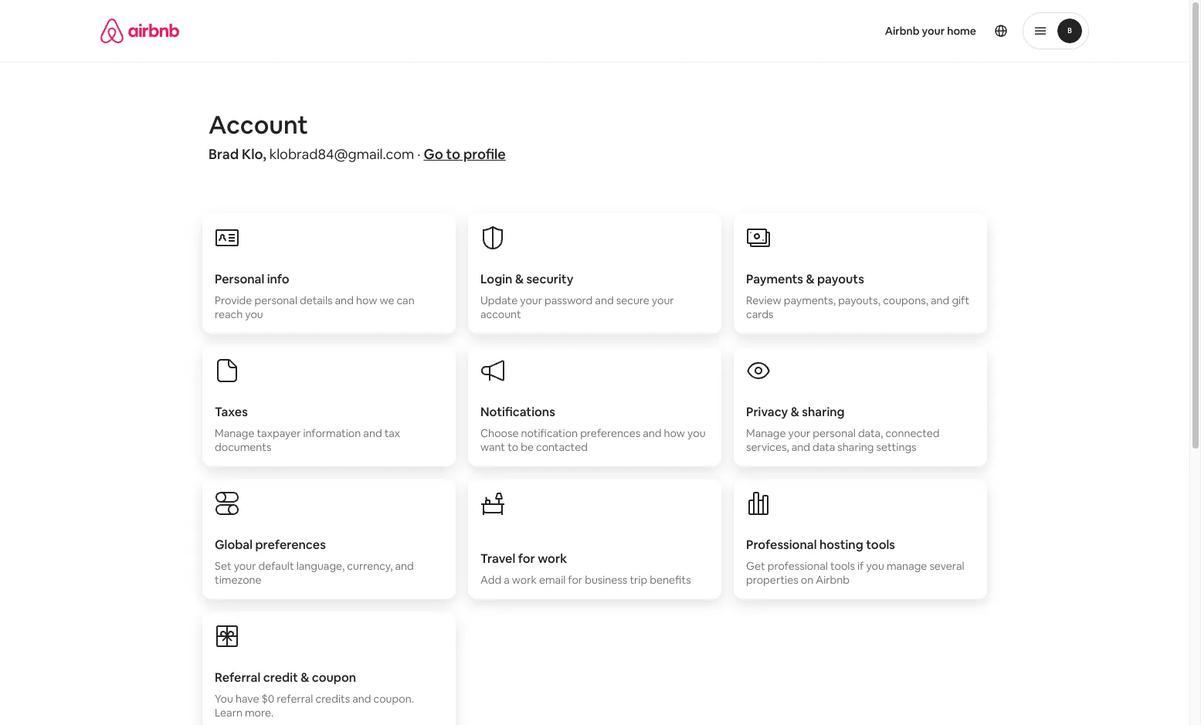 Task type: describe. For each thing, give the bounding box(es) containing it.
profile element
[[614, 0, 1090, 62]]

and inside payments & payouts review payments, payouts, coupons, and gift cards
[[931, 294, 950, 308]]

professional
[[768, 560, 828, 573]]

notifications choose notification preferences and how you want to be contacted
[[481, 404, 706, 454]]

your inside privacy & sharing manage your personal data, connected services, and data sharing settings
[[789, 427, 811, 441]]

airbnb inside the professional hosting tools get professional tools if you manage several properties on airbnb
[[816, 573, 850, 587]]

airbnb your home
[[885, 24, 977, 38]]

payments & payouts review payments, payouts, coupons, and gift cards
[[747, 271, 970, 322]]

airbnb inside profile element
[[885, 24, 920, 38]]

travel for work add a work email for business trip benefits
[[481, 551, 691, 587]]

info
[[267, 271, 290, 288]]

,
[[263, 145, 266, 163]]

notification
[[521, 427, 578, 441]]

reach
[[215, 308, 243, 322]]

several
[[930, 560, 965, 573]]

privacy & sharing manage your personal data, connected services, and data sharing settings
[[747, 404, 940, 454]]

your inside global preferences set your default language, currency, and timezone
[[234, 560, 256, 573]]

& for payments
[[806, 271, 815, 288]]

klobrad84@gmail.com
[[269, 145, 415, 163]]

professional
[[747, 537, 817, 553]]

preferences inside notifications choose notification preferences and how you want to be contacted
[[581, 427, 641, 441]]

if
[[858, 560, 864, 573]]

and inside global preferences set your default language, currency, and timezone
[[395, 560, 414, 573]]

we
[[380, 294, 394, 308]]

$0
[[262, 693, 275, 706]]

more.
[[245, 706, 274, 720]]

& for login
[[515, 271, 524, 288]]

coupon.
[[374, 693, 414, 706]]

security
[[527, 271, 574, 288]]

gift
[[952, 294, 970, 308]]

you inside personal info provide personal details and how we can reach you
[[245, 308, 263, 322]]

taxes manage taxpayer information and tax documents
[[215, 404, 400, 454]]

details
[[300, 294, 333, 308]]

you
[[215, 693, 233, 706]]

profile
[[464, 145, 506, 163]]

payouts,
[[839, 294, 881, 308]]

you inside the professional hosting tools get professional tools if you manage several properties on airbnb
[[867, 560, 885, 573]]

personal info provide personal details and how we can reach you
[[215, 271, 415, 322]]

you inside notifications choose notification preferences and how you want to be contacted
[[688, 427, 706, 441]]

1 vertical spatial sharing
[[838, 441, 874, 454]]

want
[[481, 441, 506, 454]]

1 horizontal spatial work
[[538, 551, 567, 567]]

password
[[545, 294, 593, 308]]

account
[[481, 308, 521, 322]]

0 horizontal spatial tools
[[831, 560, 856, 573]]

provide
[[215, 294, 252, 308]]

data,
[[859, 427, 884, 441]]

taxes
[[215, 404, 248, 420]]

business
[[585, 573, 628, 587]]

go
[[424, 145, 443, 163]]

0 horizontal spatial for
[[518, 551, 535, 567]]

to inside notifications choose notification preferences and how you want to be contacted
[[508, 441, 519, 454]]

payouts
[[818, 271, 865, 288]]

0 vertical spatial sharing
[[802, 404, 845, 420]]

documents
[[215, 441, 272, 454]]

choose
[[481, 427, 519, 441]]

1 horizontal spatial for
[[568, 573, 583, 587]]

be
[[521, 441, 534, 454]]

connected
[[886, 427, 940, 441]]

coupon
[[312, 670, 357, 686]]

cards
[[747, 308, 774, 322]]

and inside taxes manage taxpayer information and tax documents
[[363, 427, 382, 441]]

services,
[[747, 441, 790, 454]]

your down security
[[520, 294, 543, 308]]

account brad klo , klobrad84@gmail.com · go to profile
[[209, 109, 506, 163]]

timezone
[[215, 573, 262, 587]]

and inside privacy & sharing manage your personal data, connected services, and data sharing settings
[[792, 441, 811, 454]]

global preferences set your default language, currency, and timezone
[[215, 537, 414, 587]]

referral
[[215, 670, 261, 686]]

trip
[[630, 573, 648, 587]]

how inside notifications choose notification preferences and how you want to be contacted
[[664, 427, 686, 441]]

your right secure
[[652, 294, 674, 308]]

your inside profile element
[[923, 24, 945, 38]]

currency,
[[347, 560, 393, 573]]

and inside notifications choose notification preferences and how you want to be contacted
[[643, 427, 662, 441]]

·
[[418, 145, 421, 163]]

tax
[[385, 427, 400, 441]]

secure
[[617, 294, 650, 308]]

properties
[[747, 573, 799, 587]]

credits
[[316, 693, 350, 706]]



Task type: locate. For each thing, give the bounding box(es) containing it.
0 horizontal spatial how
[[356, 294, 377, 308]]

1 horizontal spatial you
[[688, 427, 706, 441]]

brad
[[209, 145, 239, 163]]

your left data
[[789, 427, 811, 441]]

to inside 'account brad klo , klobrad84@gmail.com · go to profile'
[[446, 145, 461, 163]]

set
[[215, 560, 232, 573]]

personal
[[215, 271, 265, 288]]

credit
[[263, 670, 298, 686]]

privacy
[[747, 404, 789, 420]]

1 horizontal spatial personal
[[813, 427, 856, 441]]

tools up manage
[[866, 537, 896, 553]]

contacted
[[536, 441, 588, 454]]

personal down info
[[255, 294, 298, 308]]

manage
[[887, 560, 928, 573]]

& inside privacy & sharing manage your personal data, connected services, and data sharing settings
[[791, 404, 800, 420]]

personal
[[255, 294, 298, 308], [813, 427, 856, 441]]

work
[[538, 551, 567, 567], [512, 573, 537, 587]]

personal inside personal info provide personal details and how we can reach you
[[255, 294, 298, 308]]

0 horizontal spatial you
[[245, 308, 263, 322]]

1 manage from the left
[[215, 427, 255, 441]]

& right login
[[515, 271, 524, 288]]

klo
[[242, 145, 263, 163]]

& up payments,
[[806, 271, 815, 288]]

0 horizontal spatial personal
[[255, 294, 298, 308]]

manage inside privacy & sharing manage your personal data, connected services, and data sharing settings
[[747, 427, 786, 441]]

0 vertical spatial for
[[518, 551, 535, 567]]

you left services,
[[688, 427, 706, 441]]

and inside login & security update your password and secure your account
[[595, 294, 614, 308]]

1 vertical spatial personal
[[813, 427, 856, 441]]

update
[[481, 294, 518, 308]]

login
[[481, 271, 513, 288]]

preferences up default
[[255, 537, 326, 553]]

information
[[303, 427, 361, 441]]

tools left "if"
[[831, 560, 856, 573]]

work right "a"
[[512, 573, 537, 587]]

0 vertical spatial you
[[245, 308, 263, 322]]

manage
[[215, 427, 255, 441], [747, 427, 786, 441]]

to right go
[[446, 145, 461, 163]]

email
[[539, 573, 566, 587]]

tools
[[866, 537, 896, 553], [831, 560, 856, 573]]

your left home
[[923, 24, 945, 38]]

1 vertical spatial airbnb
[[816, 573, 850, 587]]

1 horizontal spatial to
[[508, 441, 519, 454]]

notifications
[[481, 404, 556, 420]]

default
[[258, 560, 294, 573]]

0 horizontal spatial airbnb
[[816, 573, 850, 587]]

can
[[397, 294, 415, 308]]

1 horizontal spatial airbnb
[[885, 24, 920, 38]]

to
[[446, 145, 461, 163], [508, 441, 519, 454]]

work up the "email"
[[538, 551, 567, 567]]

& for privacy
[[791, 404, 800, 420]]

for right the "email"
[[568, 573, 583, 587]]

1 vertical spatial tools
[[831, 560, 856, 573]]

benefits
[[650, 573, 691, 587]]

taxpayer
[[257, 427, 301, 441]]

1 vertical spatial to
[[508, 441, 519, 454]]

and inside personal info provide personal details and how we can reach you
[[335, 294, 354, 308]]

a
[[504, 573, 510, 587]]

learn
[[215, 706, 243, 720]]

airbnb your home link
[[876, 15, 986, 47]]

to left be
[[508, 441, 519, 454]]

travel
[[481, 551, 516, 567]]

1 horizontal spatial preferences
[[581, 427, 641, 441]]

1 horizontal spatial manage
[[747, 427, 786, 441]]

2 vertical spatial you
[[867, 560, 885, 573]]

1 vertical spatial preferences
[[255, 537, 326, 553]]

review
[[747, 294, 782, 308]]

0 vertical spatial preferences
[[581, 427, 641, 441]]

hosting
[[820, 537, 864, 553]]

go to profile link
[[424, 145, 506, 163]]

your
[[923, 24, 945, 38], [520, 294, 543, 308], [652, 294, 674, 308], [789, 427, 811, 441], [234, 560, 256, 573]]

settings
[[877, 441, 917, 454]]

how
[[356, 294, 377, 308], [664, 427, 686, 441]]

1 horizontal spatial how
[[664, 427, 686, 441]]

airbnb left home
[[885, 24, 920, 38]]

referral
[[277, 693, 313, 706]]

login & security update your password and secure your account
[[481, 271, 674, 322]]

you right reach
[[245, 308, 263, 322]]

and inside referral credit & coupon you have $0 referral credits and coupon. learn more.
[[353, 693, 371, 706]]

data
[[813, 441, 836, 454]]

on
[[801, 573, 814, 587]]

how inside personal info provide personal details and how we can reach you
[[356, 294, 377, 308]]

1 vertical spatial work
[[512, 573, 537, 587]]

home
[[948, 24, 977, 38]]

preferences
[[581, 427, 641, 441], [255, 537, 326, 553]]

airbnb
[[885, 24, 920, 38], [816, 573, 850, 587]]

airbnb right the on
[[816, 573, 850, 587]]

coupons,
[[884, 294, 929, 308]]

1 vertical spatial you
[[688, 427, 706, 441]]

& inside payments & payouts review payments, payouts, coupons, and gift cards
[[806, 271, 815, 288]]

referral credit & coupon you have $0 referral credits and coupon. learn more.
[[215, 670, 414, 720]]

preferences right notification
[[581, 427, 641, 441]]

0 horizontal spatial preferences
[[255, 537, 326, 553]]

have
[[236, 693, 259, 706]]

1 horizontal spatial tools
[[866, 537, 896, 553]]

language,
[[297, 560, 345, 573]]

1 vertical spatial for
[[568, 573, 583, 587]]

0 vertical spatial personal
[[255, 294, 298, 308]]

0 vertical spatial work
[[538, 551, 567, 567]]

1 vertical spatial how
[[664, 427, 686, 441]]

get
[[747, 560, 766, 573]]

sharing right data
[[838, 441, 874, 454]]

your right 'set'
[[234, 560, 256, 573]]

0 horizontal spatial work
[[512, 573, 537, 587]]

0 horizontal spatial to
[[446, 145, 461, 163]]

for
[[518, 551, 535, 567], [568, 573, 583, 587]]

manage inside taxes manage taxpayer information and tax documents
[[215, 427, 255, 441]]

payments
[[747, 271, 804, 288]]

sharing
[[802, 404, 845, 420], [838, 441, 874, 454]]

& up referral
[[301, 670, 309, 686]]

0 vertical spatial airbnb
[[885, 24, 920, 38]]

&
[[515, 271, 524, 288], [806, 271, 815, 288], [791, 404, 800, 420], [301, 670, 309, 686]]

personal left data,
[[813, 427, 856, 441]]

2 horizontal spatial you
[[867, 560, 885, 573]]

manage down "taxes"
[[215, 427, 255, 441]]

0 horizontal spatial manage
[[215, 427, 255, 441]]

payments,
[[784, 294, 836, 308]]

0 vertical spatial how
[[356, 294, 377, 308]]

0 vertical spatial to
[[446, 145, 461, 163]]

and
[[335, 294, 354, 308], [595, 294, 614, 308], [931, 294, 950, 308], [363, 427, 382, 441], [643, 427, 662, 441], [792, 441, 811, 454], [395, 560, 414, 573], [353, 693, 371, 706]]

sharing up data
[[802, 404, 845, 420]]

manage down privacy
[[747, 427, 786, 441]]

account
[[209, 109, 308, 141]]

professional hosting tools get professional tools if you manage several properties on airbnb
[[747, 537, 965, 587]]

& inside referral credit & coupon you have $0 referral credits and coupon. learn more.
[[301, 670, 309, 686]]

personal inside privacy & sharing manage your personal data, connected services, and data sharing settings
[[813, 427, 856, 441]]

add
[[481, 573, 502, 587]]

0 vertical spatial tools
[[866, 537, 896, 553]]

global
[[215, 537, 253, 553]]

for right "travel"
[[518, 551, 535, 567]]

2 manage from the left
[[747, 427, 786, 441]]

& right privacy
[[791, 404, 800, 420]]

& inside login & security update your password and secure your account
[[515, 271, 524, 288]]

you
[[245, 308, 263, 322], [688, 427, 706, 441], [867, 560, 885, 573]]

preferences inside global preferences set your default language, currency, and timezone
[[255, 537, 326, 553]]

you right "if"
[[867, 560, 885, 573]]



Task type: vqa. For each thing, say whether or not it's contained in the screenshot.
the 'preferences' within the Global preferences Set your default language, currency, and timezone
yes



